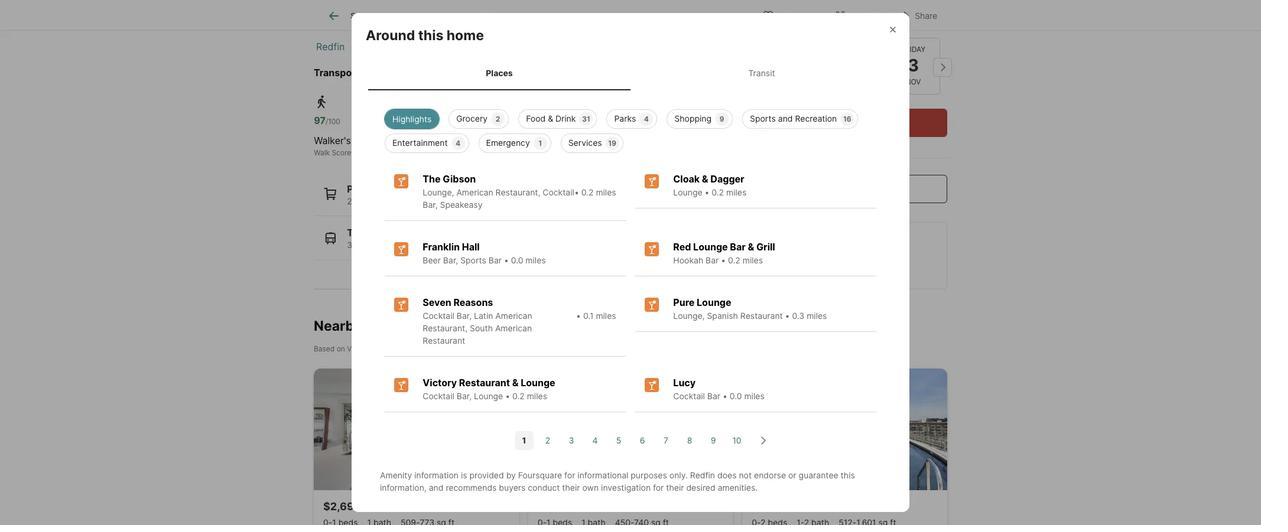 Task type: describe. For each thing, give the bounding box(es) containing it.
and inside amenity information is provided by foursquare for informational purposes only. redfin does not endorse or guarantee this information, and recommends buyers conduct their own investigation for their desired amenities.
[[429, 483, 444, 493]]

american for bar,
[[496, 311, 533, 321]]

16
[[844, 115, 852, 123]]

walk
[[314, 148, 330, 157]]

miles inside franklin hall beer bar, sports bar • 0.0 miles
[[526, 255, 546, 265]]

14 up around this home
[[403, 5, 419, 21]]

does
[[718, 471, 737, 481]]

14 inside view 14 (202) 979-1108 open today: 9:00 am-6:00 pm
[[798, 233, 809, 245]]

305,
[[347, 240, 365, 250]]

fees tab
[[525, 2, 569, 30]]

recreation
[[796, 113, 838, 123]]

nov
[[906, 77, 922, 86]]

walker's paradise walk score ®
[[314, 135, 392, 157]]

amenities.
[[718, 483, 758, 493]]

friday
[[902, 45, 926, 54]]

redfin link
[[316, 41, 345, 52]]

cocktail inside cocktail bar, latin american restaurant, south american restaurant
[[423, 311, 455, 321]]

score for walker's
[[332, 148, 351, 157]]

x-
[[852, 10, 860, 20]]

today:
[[800, 266, 828, 278]]

96,
[[520, 240, 533, 250]]

$1,839+
[[538, 501, 581, 513]]

h8,
[[616, 240, 629, 250]]

restaurant inside pure lounge lounge, spanish restaurant • 0.3 miles
[[741, 311, 783, 321]]

services
[[569, 138, 602, 148]]

9 button
[[704, 432, 723, 450]]

3 button
[[562, 432, 581, 450]]

/100 for walker's
[[326, 117, 340, 126]]

around this home
[[366, 27, 484, 44]]

red lounge bar & grill hookah bar • 0.2 miles
[[674, 241, 776, 265]]

search
[[351, 11, 379, 21]]

overview tab
[[392, 2, 455, 30]]

64,
[[476, 240, 488, 250]]

3 inside friday 3 nov
[[908, 55, 920, 76]]

self guided tour option
[[763, 0, 948, 26]]

miles inside cloak & dagger lounge • 0.2 miles
[[727, 187, 747, 197]]

tab list containing search
[[314, 0, 701, 30]]

0.2 inside cloak & dagger lounge • 0.2 miles
[[712, 187, 724, 197]]

based
[[314, 345, 335, 354]]

self guided tour list box
[[763, 0, 948, 26]]

2 81 from the left
[[538, 114, 548, 126]]

view inside view 14 (202) 979-1108 open today: 9:00 am-6:00 pm
[[773, 233, 796, 245]]

conduct
[[528, 483, 560, 493]]

schools
[[647, 11, 678, 21]]

around for around view 14
[[314, 5, 363, 21]]

am,
[[699, 240, 714, 250]]

highlights
[[393, 114, 432, 124]]

the
[[423, 173, 441, 185]]

parks
[[615, 113, 637, 123]]

59,
[[446, 240, 459, 250]]

s2,
[[631, 240, 644, 250]]

around for around this home
[[366, 27, 415, 44]]

and inside 'list box'
[[779, 113, 793, 123]]

cloak & dagger lounge • 0.2 miles
[[674, 173, 747, 197]]

2 inside 'list box'
[[496, 115, 501, 123]]

2 81 /100 from the left
[[538, 114, 563, 126]]

0.2 inside victory restaurant & lounge cocktail bar, lounge • 0.2 miles
[[513, 391, 525, 401]]

0.2 inside red lounge bar & grill hookah bar • 0.2 miles
[[729, 255, 741, 265]]

photo of 2112 new hampshire ave nw, washington, dc 20009 image
[[528, 369, 733, 491]]

restaurant inside victory restaurant & lounge cocktail bar, lounge • 0.2 miles
[[459, 377, 510, 389]]

1 81 from the left
[[429, 114, 440, 126]]

• inside red lounge bar & grill hookah bar • 0.2 miles
[[722, 255, 726, 265]]

am-
[[853, 266, 872, 278]]

/mo for $2,699+ /mo
[[371, 501, 391, 513]]

bar, inside franklin hall beer bar, sports bar • 0.0 miles
[[443, 255, 458, 265]]

view right the on
[[347, 345, 364, 354]]

entertainment
[[393, 138, 448, 148]]

0 horizontal spatial for
[[565, 471, 576, 481]]

schools tab
[[634, 2, 691, 30]]

very
[[538, 135, 558, 146]]

places 2 groceries, 27 restaurants, 4 parks
[[347, 183, 486, 206]]

score for very
[[554, 148, 573, 157]]

® for bikeable
[[573, 148, 578, 157]]

43,
[[402, 240, 415, 250]]

desired
[[687, 483, 716, 493]]

floor plans tab
[[455, 2, 525, 30]]

view 14 (202) 979-1108 open today: 9:00 am-6:00 pm
[[773, 233, 910, 278]]

$2,069+ /mo
[[752, 501, 820, 513]]

speakeasy
[[440, 200, 483, 210]]

14 down washington,
[[434, 67, 445, 78]]

lounge, for pure
[[674, 311, 705, 321]]

excellent transit transit score ®
[[429, 135, 501, 157]]

0 vertical spatial 9
[[720, 115, 725, 123]]

27
[[396, 196, 405, 206]]

by
[[507, 471, 516, 481]]

paradise
[[354, 135, 392, 146]]

amenities tab
[[569, 2, 634, 30]]

columbia
[[364, 41, 406, 52]]

(202)
[[773, 250, 799, 262]]

lounge inside cloak & dagger lounge • 0.2 miles
[[674, 187, 703, 197]]

not
[[739, 471, 752, 481]]

south
[[470, 323, 493, 333]]

bar left "grill"
[[731, 241, 746, 253]]

self guided tour
[[835, 6, 891, 15]]

8 button
[[681, 432, 700, 450]]

overview
[[405, 11, 442, 21]]

emergency
[[486, 138, 530, 148]]

4 left transit
[[456, 139, 461, 148]]

cocktail inside the gibson lounge, american restaurant, cocktail bar, speakeasy • 0.2 miles
[[543, 187, 575, 197]]

bar, inside victory restaurant & lounge cocktail bar, lounge • 0.2 miles
[[457, 391, 472, 401]]

fees
[[538, 11, 556, 21]]

miles inside victory restaurant & lounge cocktail bar, lounge • 0.2 miles
[[527, 391, 548, 401]]

4 inside places 2 groceries, 27 restaurants, 4 parks
[[457, 196, 462, 206]]

transit 305, 325, 42, 43, 52, 54, 59, 63, 64, 90, 92, 96, d32, green, h2, h4, h8, s2, s9, w47, wp-am, yellow
[[347, 227, 742, 250]]

14 down nearby rentals
[[366, 345, 373, 354]]

food & drink
[[526, 113, 576, 123]]

7
[[664, 436, 669, 446]]

miles inside lucy cocktail bar • 0.0 miles
[[745, 391, 765, 401]]

only.
[[670, 471, 688, 481]]

x-out
[[852, 10, 874, 20]]

sports inside franklin hall beer bar, sports bar • 0.0 miles
[[461, 255, 487, 265]]

& inside victory restaurant & lounge cocktail bar, lounge • 0.2 miles
[[513, 377, 519, 389]]

6
[[640, 436, 645, 446]]

miles inside the gibson lounge, american restaurant, cocktail bar, speakeasy • 0.2 miles
[[596, 187, 617, 197]]

bar inside franklin hall beer bar, sports bar • 0.0 miles
[[489, 255, 502, 265]]

0 horizontal spatial this
[[418, 27, 444, 44]]

out
[[860, 10, 874, 20]]

& inside red lounge bar & grill hookah bar • 0.2 miles
[[748, 241, 755, 253]]

excellent
[[429, 135, 470, 146]]

pure lounge lounge, spanish restaurant • 0.3 miles
[[674, 297, 828, 321]]

tour inside button
[[868, 117, 887, 129]]

bar inside lucy cocktail bar • 0.0 miles
[[708, 391, 721, 401]]

places tab
[[368, 59, 631, 88]]

around view 14
[[314, 5, 419, 21]]

lounge inside pure lounge lounge, spanish restaurant • 0.3 miles
[[697, 297, 732, 309]]

around this home element
[[366, 13, 498, 44]]

transit
[[472, 135, 501, 146]]

plans
[[490, 11, 512, 21]]

0.0 inside franklin hall beer bar, sports bar • 0.0 miles
[[511, 255, 524, 265]]

979-
[[801, 250, 824, 262]]

search link
[[327, 9, 379, 23]]

miles right 0.1
[[596, 311, 617, 321]]

beer
[[423, 255, 441, 265]]

the gibson lounge, american restaurant, cocktail bar, speakeasy • 0.2 miles
[[423, 173, 617, 210]]

• inside franklin hall beer bar, sports bar • 0.0 miles
[[504, 255, 509, 265]]

• inside pure lounge lounge, spanish restaurant • 0.3 miles
[[786, 311, 790, 321]]

sports and recreation
[[750, 113, 838, 123]]

schedule
[[823, 117, 866, 129]]

0.1
[[584, 311, 594, 321]]

redfin inside amenity information is provided by foursquare for informational purposes only. redfin does not endorse or guarantee this information, and recommends buyers conduct their own investigation for their desired amenities.
[[691, 471, 716, 481]]

view up 'columbia'
[[366, 5, 400, 21]]

reasons
[[454, 297, 493, 309]]

7 button
[[657, 432, 676, 450]]

2 button
[[539, 432, 558, 450]]

gibson
[[443, 173, 476, 185]]

1 their from the left
[[563, 483, 580, 493]]

6 button
[[633, 432, 652, 450]]

based on view 14
[[314, 345, 373, 354]]

• inside the gibson lounge, american restaurant, cocktail bar, speakeasy • 0.2 miles
[[575, 187, 579, 197]]

tab list inside around this home dialog
[[366, 56, 896, 90]]

amenity information is provided by foursquare for informational purposes only. redfin does not endorse or guarantee this information, and recommends buyers conduct their own investigation for their desired amenities.
[[380, 471, 856, 493]]



Task type: locate. For each thing, give the bounding box(es) containing it.
1 vertical spatial sports
[[461, 255, 487, 265]]

photo of 2420 14th st nw, washington, dc 20009 image
[[743, 369, 948, 491]]

0.2
[[582, 187, 594, 197], [712, 187, 724, 197], [729, 255, 741, 265], [513, 391, 525, 401]]

1 horizontal spatial 81 /100
[[538, 114, 563, 126]]

325,
[[367, 240, 385, 250]]

0 vertical spatial around
[[314, 5, 363, 21]]

1 horizontal spatial score
[[454, 148, 473, 157]]

2 horizontal spatial /100
[[548, 117, 563, 126]]

cocktail down seven
[[423, 311, 455, 321]]

0 vertical spatial restaurant,
[[496, 187, 541, 197]]

• inside victory restaurant & lounge cocktail bar, lounge • 0.2 miles
[[506, 391, 510, 401]]

1 ® from the left
[[351, 148, 356, 157]]

® inside walker's paradise walk score ®
[[351, 148, 356, 157]]

list box containing grocery
[[376, 105, 886, 153]]

redfin up desired
[[691, 471, 716, 481]]

9 right the 8 button
[[711, 436, 716, 446]]

0 vertical spatial 1
[[539, 139, 542, 148]]

transit inside tab
[[749, 68, 776, 78]]

2 /mo from the left
[[583, 501, 604, 513]]

1 horizontal spatial 3
[[908, 55, 920, 76]]

0 vertical spatial tab list
[[314, 0, 701, 30]]

1 horizontal spatial and
[[779, 113, 793, 123]]

cloak
[[674, 173, 700, 185]]

transit up sports and recreation
[[749, 68, 776, 78]]

4 button
[[586, 432, 605, 450]]

3 left 4 button
[[569, 436, 574, 446]]

places inside places 2 groceries, 27 restaurants, 4 parks
[[347, 183, 378, 195]]

1 horizontal spatial 9
[[720, 115, 725, 123]]

schedule tour button
[[763, 109, 948, 137]]

cocktail down lucy
[[674, 391, 705, 401]]

floor
[[468, 11, 488, 21]]

0 horizontal spatial 3
[[569, 436, 574, 446]]

score down excellent
[[454, 148, 473, 157]]

0 vertical spatial places
[[486, 68, 513, 78]]

® for transit
[[473, 148, 478, 157]]

miles down d32,
[[526, 255, 546, 265]]

1 /mo from the left
[[371, 501, 391, 513]]

1 horizontal spatial transit
[[429, 148, 452, 157]]

and left 'recreation'
[[779, 113, 793, 123]]

score
[[332, 148, 351, 157], [454, 148, 473, 157], [554, 148, 573, 157]]

2 vertical spatial american
[[495, 323, 532, 333]]

0 horizontal spatial their
[[563, 483, 580, 493]]

for
[[565, 471, 576, 481], [653, 483, 664, 493]]

3 /mo from the left
[[800, 501, 820, 513]]

bar down 'am,' at the top right of page
[[706, 255, 719, 265]]

81 up the very
[[538, 114, 548, 126]]

$2,069+
[[752, 501, 798, 513]]

tour inside option
[[876, 6, 891, 15]]

81 /100 up excellent
[[429, 114, 455, 126]]

2 vertical spatial 2
[[546, 436, 551, 446]]

lucy
[[674, 377, 696, 389]]

0 vertical spatial 0.0
[[511, 255, 524, 265]]

franklin hall beer bar, sports bar • 0.0 miles
[[423, 241, 546, 265]]

1 horizontal spatial ®
[[473, 148, 478, 157]]

0 vertical spatial lounge,
[[423, 187, 454, 197]]

0 vertical spatial american
[[457, 187, 494, 197]]

6:00
[[872, 266, 893, 278]]

2 score from the left
[[454, 148, 473, 157]]

1 horizontal spatial 81
[[538, 114, 548, 126]]

restaurants,
[[408, 196, 455, 206]]

1 vertical spatial tour
[[868, 117, 887, 129]]

0.2 down services
[[582, 187, 594, 197]]

washington
[[392, 345, 432, 354]]

cocktail inside lucy cocktail bar • 0.0 miles
[[674, 391, 705, 401]]

1 horizontal spatial this
[[841, 471, 856, 481]]

97
[[314, 114, 326, 126]]

transit down excellent
[[429, 148, 452, 157]]

& left "grill"
[[748, 241, 755, 253]]

this down overview
[[418, 27, 444, 44]]

miles down dagger
[[727, 187, 747, 197]]

1 vertical spatial 3
[[569, 436, 574, 446]]

1 81 /100 from the left
[[429, 114, 455, 126]]

1 vertical spatial 2
[[347, 196, 352, 206]]

lounge,
[[423, 187, 454, 197], [674, 311, 705, 321]]

seven reasons
[[423, 297, 493, 309]]

2 their from the left
[[667, 483, 684, 493]]

2 horizontal spatial transit
[[749, 68, 776, 78]]

drink
[[556, 113, 576, 123]]

lounge, for the
[[423, 187, 454, 197]]

3 score from the left
[[554, 148, 573, 157]]

1 vertical spatial transit
[[429, 148, 452, 157]]

score inside very bikeable bike score ®
[[554, 148, 573, 157]]

transit tab
[[631, 59, 894, 88]]

81 /100
[[429, 114, 455, 126], [538, 114, 563, 126]]

2 /100 from the left
[[440, 117, 455, 126]]

2 inside button
[[546, 436, 551, 446]]

list box
[[376, 105, 886, 153]]

1 vertical spatial 0.0
[[730, 391, 742, 401]]

2 left groceries,
[[347, 196, 352, 206]]

latin
[[474, 311, 493, 321]]

own
[[583, 483, 599, 493]]

places inside tab
[[486, 68, 513, 78]]

lounge inside red lounge bar & grill hookah bar • 0.2 miles
[[694, 241, 728, 253]]

guided
[[851, 6, 875, 15]]

bar,
[[423, 200, 438, 210], [443, 255, 458, 265], [457, 311, 472, 321], [457, 391, 472, 401]]

0.2 up 1 button
[[513, 391, 525, 401]]

0 vertical spatial this
[[418, 27, 444, 44]]

amenities
[[582, 11, 621, 21]]

information
[[415, 471, 459, 481]]

1 vertical spatial restaurant
[[423, 336, 466, 346]]

their down the only.
[[667, 483, 684, 493]]

0 horizontal spatial 81 /100
[[429, 114, 455, 126]]

1 horizontal spatial redfin
[[691, 471, 716, 481]]

parks
[[465, 196, 486, 206]]

around up redfin link
[[314, 5, 363, 21]]

92,
[[505, 240, 518, 250]]

lucy cocktail bar • 0.0 miles
[[674, 377, 765, 401]]

their up $1,839+ /mo
[[563, 483, 580, 493]]

1 horizontal spatial for
[[653, 483, 664, 493]]

2 vertical spatial restaurant
[[459, 377, 510, 389]]

2 right 1 button
[[546, 436, 551, 446]]

restaurant inside cocktail bar, latin american restaurant, south american restaurant
[[423, 336, 466, 346]]

h4,
[[600, 240, 613, 250]]

miles down 19
[[596, 187, 617, 197]]

® inside excellent transit transit score ®
[[473, 148, 478, 157]]

1 horizontal spatial /100
[[440, 117, 455, 126]]

3 inside button
[[569, 436, 574, 446]]

bar
[[731, 241, 746, 253], [489, 255, 502, 265], [706, 255, 719, 265], [708, 391, 721, 401]]

$1,839+ /mo
[[538, 501, 604, 513]]

• inside lucy cocktail bar • 0.0 miles
[[723, 391, 728, 401]]

american for gibson
[[457, 187, 494, 197]]

transit inside excellent transit transit score ®
[[429, 148, 452, 157]]

score right 'bike'
[[554, 148, 573, 157]]

pure
[[674, 297, 695, 309]]

0 horizontal spatial 0.0
[[511, 255, 524, 265]]

0.0 down 92,
[[511, 255, 524, 265]]

lounge, inside the gibson lounge, american restaurant, cocktail bar, speakeasy • 0.2 miles
[[423, 187, 454, 197]]

1 vertical spatial 1
[[523, 436, 527, 446]]

places
[[486, 68, 513, 78], [347, 183, 378, 195]]

1 horizontal spatial places
[[486, 68, 513, 78]]

0 vertical spatial restaurant
[[741, 311, 783, 321]]

® inside very bikeable bike score ®
[[573, 148, 578, 157]]

1 horizontal spatial around
[[366, 27, 415, 44]]

0.2 down dagger
[[712, 187, 724, 197]]

0 vertical spatial 2
[[496, 115, 501, 123]]

restaurant, right parks
[[496, 187, 541, 197]]

0.2 down yellow
[[729, 255, 741, 265]]

5
[[617, 436, 622, 446]]

2 vertical spatial transit
[[347, 227, 380, 239]]

/mo down guarantee
[[800, 501, 820, 513]]

restaurant down seven
[[423, 336, 466, 346]]

81 /100 up the very
[[538, 114, 563, 126]]

• 0.1 miles
[[577, 311, 617, 321]]

dc
[[483, 41, 496, 52]]

2 horizontal spatial /mo
[[800, 501, 820, 513]]

score down the walker's
[[332, 148, 351, 157]]

pm
[[895, 266, 910, 278]]

yellow
[[716, 240, 742, 250]]

grill
[[757, 241, 776, 253]]

american inside the gibson lounge, american restaurant, cocktail bar, speakeasy • 0.2 miles
[[457, 187, 494, 197]]

tour
[[876, 6, 891, 15], [868, 117, 887, 129]]

0 horizontal spatial 81
[[429, 114, 440, 126]]

8
[[688, 436, 693, 446]]

1 horizontal spatial 2
[[496, 115, 501, 123]]

transportation near view 14
[[314, 67, 445, 78]]

deal
[[539, 376, 558, 385]]

19
[[609, 139, 617, 148]]

/100 right food
[[548, 117, 563, 126]]

4 right parks
[[644, 115, 649, 123]]

score inside walker's paradise walk score ®
[[332, 148, 351, 157]]

1 horizontal spatial 1
[[539, 139, 542, 148]]

bar down 90, on the top
[[489, 255, 502, 265]]

around down search
[[366, 27, 415, 44]]

9 right shopping
[[720, 115, 725, 123]]

/100 up excellent
[[440, 117, 455, 126]]

next image
[[934, 58, 953, 77]]

81 up excellent
[[429, 114, 440, 126]]

2 horizontal spatial score
[[554, 148, 573, 157]]

4 inside 4 button
[[593, 436, 598, 446]]

american right the south
[[495, 323, 532, 333]]

food
[[526, 113, 546, 123]]

washington,
[[425, 41, 480, 52]]

this right guarantee
[[841, 471, 856, 481]]

lounge, down the
[[423, 187, 454, 197]]

&
[[548, 113, 554, 123], [702, 173, 709, 185], [748, 241, 755, 253], [513, 377, 519, 389]]

3 ® from the left
[[573, 148, 578, 157]]

restaurant, inside the gibson lounge, american restaurant, cocktail bar, speakeasy • 0.2 miles
[[496, 187, 541, 197]]

1 horizontal spatial their
[[667, 483, 684, 493]]

0 horizontal spatial and
[[429, 483, 444, 493]]

red
[[674, 241, 692, 253]]

2 ® from the left
[[473, 148, 478, 157]]

tab list
[[314, 0, 701, 30], [366, 56, 896, 90]]

1 vertical spatial around
[[366, 27, 415, 44]]

0 horizontal spatial 2
[[347, 196, 352, 206]]

2 horizontal spatial 2
[[546, 436, 551, 446]]

0 horizontal spatial redfin
[[316, 41, 345, 52]]

restaurant left 0.3
[[741, 311, 783, 321]]

0 vertical spatial tour
[[876, 6, 891, 15]]

0 horizontal spatial score
[[332, 148, 351, 157]]

& left deal on the bottom
[[513, 377, 519, 389]]

grocery
[[457, 113, 488, 123]]

around inside dialog
[[366, 27, 415, 44]]

bar, down the
[[423, 200, 438, 210]]

friday 3 nov
[[902, 45, 926, 86]]

american
[[457, 187, 494, 197], [496, 311, 533, 321], [495, 323, 532, 333]]

1 vertical spatial redfin
[[691, 471, 716, 481]]

this inside amenity information is provided by foursquare for informational purposes only. redfin does not endorse or guarantee this information, and recommends buyers conduct their own investigation for their desired amenities.
[[841, 471, 856, 481]]

near
[[385, 67, 406, 78]]

0 horizontal spatial sports
[[461, 255, 487, 265]]

1 score from the left
[[332, 148, 351, 157]]

0 vertical spatial transit
[[749, 68, 776, 78]]

bar, down the 59,
[[443, 255, 458, 265]]

miles up 10 button on the bottom of page
[[745, 391, 765, 401]]

restaurant
[[741, 311, 783, 321], [423, 336, 466, 346], [459, 377, 510, 389]]

/mo for $2,069+ /mo
[[800, 501, 820, 513]]

0 vertical spatial and
[[779, 113, 793, 123]]

transit up 305,
[[347, 227, 380, 239]]

view up (202) on the right top of page
[[773, 233, 796, 245]]

0.0 up 10 button on the bottom of page
[[730, 391, 742, 401]]

9 inside button
[[711, 436, 716, 446]]

miles right 0.3
[[807, 311, 828, 321]]

1 horizontal spatial lounge,
[[674, 311, 705, 321]]

bar, inside cocktail bar, latin american restaurant, south american restaurant
[[457, 311, 472, 321]]

cocktail bar, latin american restaurant, south american restaurant
[[423, 311, 533, 346]]

share
[[916, 10, 938, 20]]

0 vertical spatial 3
[[908, 55, 920, 76]]

0.2 inside the gibson lounge, american restaurant, cocktail bar, speakeasy • 0.2 miles
[[582, 187, 594, 197]]

rentals
[[365, 318, 411, 334]]

0 vertical spatial for
[[565, 471, 576, 481]]

places down dc
[[486, 68, 513, 78]]

0 horizontal spatial /mo
[[371, 501, 391, 513]]

/100 for excellent
[[440, 117, 455, 126]]

and down information at the bottom left of page
[[429, 483, 444, 493]]

bar, down seven reasons
[[457, 311, 472, 321]]

3 /100 from the left
[[548, 117, 563, 126]]

around this home dialog
[[352, 13, 910, 518]]

® down bikeable
[[573, 148, 578, 157]]

/mo for $1,839+ /mo
[[583, 501, 604, 513]]

• inside cloak & dagger lounge • 0.2 miles
[[705, 187, 710, 197]]

tour right out
[[876, 6, 891, 15]]

bikeable
[[561, 135, 598, 146]]

1 left 2 button
[[523, 436, 527, 446]]

® for paradise
[[351, 148, 356, 157]]

1 inside button
[[523, 436, 527, 446]]

transit for transit
[[749, 68, 776, 78]]

tab list containing places
[[366, 56, 896, 90]]

0 horizontal spatial lounge,
[[423, 187, 454, 197]]

0 vertical spatial sports
[[750, 113, 776, 123]]

0 horizontal spatial 9
[[711, 436, 716, 446]]

walker's
[[314, 135, 351, 146]]

0 horizontal spatial 1
[[523, 436, 527, 446]]

lounge, down pure
[[674, 311, 705, 321]]

recommends
[[446, 483, 497, 493]]

sports inside 'list box'
[[750, 113, 776, 123]]

places up groceries,
[[347, 183, 378, 195]]

places for places
[[486, 68, 513, 78]]

sports down hall
[[461, 255, 487, 265]]

9:00
[[830, 266, 851, 278]]

2 horizontal spatial ®
[[573, 148, 578, 157]]

miles inside red lounge bar & grill hookah bar • 0.2 miles
[[743, 255, 763, 265]]

1 vertical spatial restaurant,
[[423, 323, 468, 333]]

w47,
[[661, 240, 680, 250]]

miles inside pure lounge lounge, spanish restaurant • 0.3 miles
[[807, 311, 828, 321]]

miles down "grill"
[[743, 255, 763, 265]]

/mo down 'information,' at the bottom left of page
[[371, 501, 391, 513]]

restaurant right victory
[[459, 377, 510, 389]]

lounge, inside pure lounge lounge, spanish restaurant • 0.3 miles
[[674, 311, 705, 321]]

transit for transit 305, 325, 42, 43, 52, 54, 59, 63, 64, 90, 92, 96, d32, green, h2, h4, h8, s2, s9, w47, wp-am, yellow
[[347, 227, 380, 239]]

cocktail inside victory restaurant & lounge cocktail bar, lounge • 0.2 miles
[[423, 391, 455, 401]]

open
[[773, 266, 797, 278]]

1 vertical spatial places
[[347, 183, 378, 195]]

1 /100 from the left
[[326, 117, 340, 126]]

restaurant, for gibson
[[496, 187, 541, 197]]

american right latin
[[496, 311, 533, 321]]

view right near
[[409, 67, 432, 78]]

1 vertical spatial american
[[496, 311, 533, 321]]

52,
[[417, 240, 429, 250]]

restaurant, down seven
[[423, 323, 468, 333]]

share button
[[889, 3, 948, 27]]

3 down friday at the right of page
[[908, 55, 920, 76]]

redfin up transportation
[[316, 41, 345, 52]]

bar up "9" button
[[708, 391, 721, 401]]

® down transit
[[473, 148, 478, 157]]

sports down transit tab
[[750, 113, 776, 123]]

1 up 'bike'
[[539, 139, 542, 148]]

4 left parks
[[457, 196, 462, 206]]

floor plans
[[468, 11, 512, 21]]

score for excellent
[[454, 148, 473, 157]]

for down purposes
[[653, 483, 664, 493]]

& right food
[[548, 113, 554, 123]]

purposes
[[631, 471, 668, 481]]

/100 up the walker's
[[326, 117, 340, 126]]

1 horizontal spatial 0.0
[[730, 391, 742, 401]]

0 horizontal spatial ®
[[351, 148, 356, 157]]

1 vertical spatial and
[[429, 483, 444, 493]]

tab list up parks
[[366, 56, 896, 90]]

0 horizontal spatial /100
[[326, 117, 340, 126]]

cocktail down 'bike'
[[543, 187, 575, 197]]

bike
[[538, 148, 552, 157]]

score inside excellent transit transit score ®
[[454, 148, 473, 157]]

2 up transit
[[496, 115, 501, 123]]

photo of 2101 16th st nw, washington, dc 20009 image
[[314, 369, 519, 491]]

1 horizontal spatial sports
[[750, 113, 776, 123]]

2
[[496, 115, 501, 123], [347, 196, 352, 206], [546, 436, 551, 446]]

0.0 inside lucy cocktail bar • 0.0 miles
[[730, 391, 742, 401]]

home
[[447, 27, 484, 44]]

1 vertical spatial lounge,
[[674, 311, 705, 321]]

/mo down own
[[583, 501, 604, 513]]

4 right 3 button
[[593, 436, 598, 446]]

® down paradise
[[351, 148, 356, 157]]

1 horizontal spatial /mo
[[583, 501, 604, 513]]

american up speakeasy in the left of the page
[[457, 187, 494, 197]]

1 vertical spatial for
[[653, 483, 664, 493]]

0 vertical spatial redfin
[[316, 41, 345, 52]]

54,
[[432, 240, 444, 250]]

hookah
[[674, 255, 704, 265]]

2 inside places 2 groceries, 27 restaurants, 4 parks
[[347, 196, 352, 206]]

columbia link
[[364, 41, 406, 52]]

restaurant, for bar,
[[423, 323, 468, 333]]

tab list up dc
[[314, 0, 701, 30]]

1 horizontal spatial restaurant,
[[496, 187, 541, 197]]

& inside cloak & dagger lounge • 0.2 miles
[[702, 173, 709, 185]]

1 vertical spatial this
[[841, 471, 856, 481]]

nearby
[[314, 318, 362, 334]]

cocktail down victory
[[423, 391, 455, 401]]

transit inside transit 305, 325, 42, 43, 52, 54, 59, 63, 64, 90, 92, 96, d32, green, h2, h4, h8, s2, s9, w47, wp-am, yellow
[[347, 227, 380, 239]]

miles down deal on the bottom
[[527, 391, 548, 401]]

/100 inside 97 /100
[[326, 117, 340, 126]]

0 horizontal spatial restaurant,
[[423, 323, 468, 333]]

bar, inside the gibson lounge, american restaurant, cocktail bar, speakeasy • 0.2 miles
[[423, 200, 438, 210]]

0 horizontal spatial places
[[347, 183, 378, 195]]

0 horizontal spatial around
[[314, 5, 363, 21]]

0 horizontal spatial transit
[[347, 227, 380, 239]]

1 vertical spatial tab list
[[366, 56, 896, 90]]

investigation
[[601, 483, 651, 493]]

14 up the 979-
[[798, 233, 809, 245]]

list box inside around this home dialog
[[376, 105, 886, 153]]

for right the foursquare
[[565, 471, 576, 481]]

places for places 2 groceries, 27 restaurants, 4 parks
[[347, 183, 378, 195]]

restaurant, inside cocktail bar, latin american restaurant, south american restaurant
[[423, 323, 468, 333]]

1 vertical spatial 9
[[711, 436, 716, 446]]

bar, down victory
[[457, 391, 472, 401]]

& right cloak
[[702, 173, 709, 185]]

franklin
[[423, 241, 460, 253]]

tour right 16
[[868, 117, 887, 129]]



Task type: vqa. For each thing, say whether or not it's contained in the screenshot.


